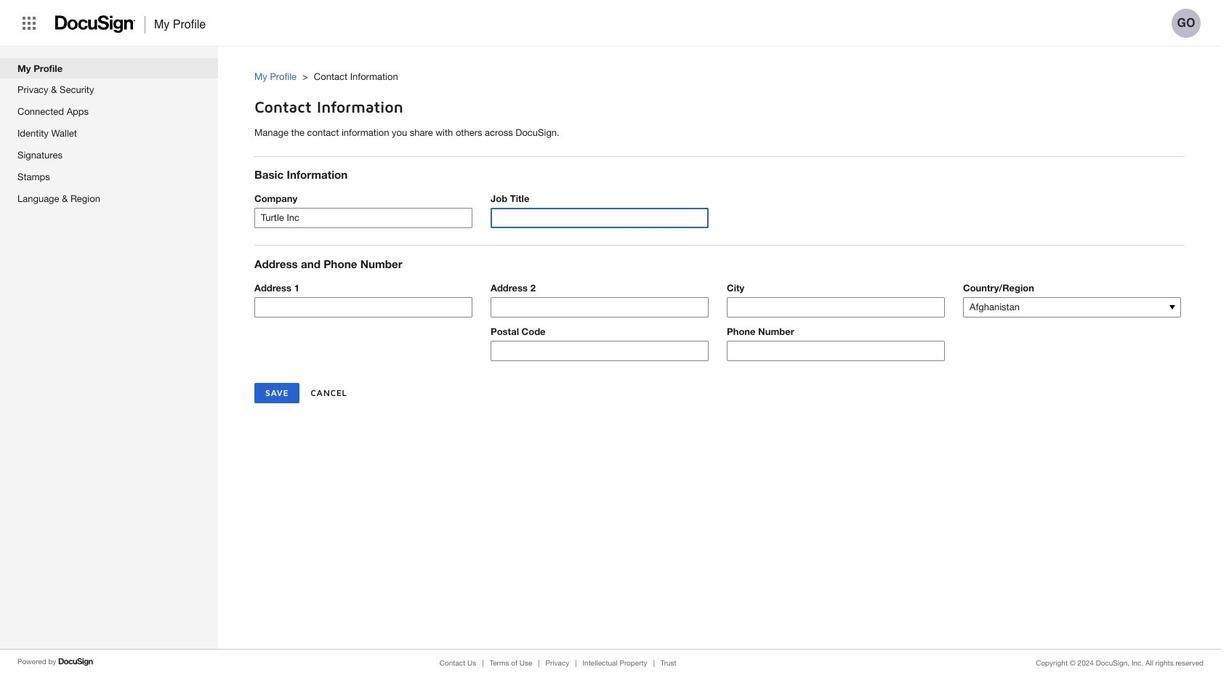 Task type: describe. For each thing, give the bounding box(es) containing it.
breadcrumb region
[[254, 56, 1221, 87]]

0 vertical spatial docusign image
[[55, 11, 136, 38]]



Task type: locate. For each thing, give the bounding box(es) containing it.
1 vertical spatial docusign image
[[58, 656, 95, 668]]

docusign image
[[55, 11, 136, 38], [58, 656, 95, 668]]

None text field
[[255, 209, 472, 228], [255, 298, 472, 317], [491, 341, 708, 360], [255, 209, 472, 228], [255, 298, 472, 317], [491, 341, 708, 360]]

None text field
[[491, 209, 708, 228], [491, 298, 708, 317], [728, 298, 944, 317], [728, 341, 944, 360], [491, 209, 708, 228], [491, 298, 708, 317], [728, 298, 944, 317], [728, 341, 944, 360]]



